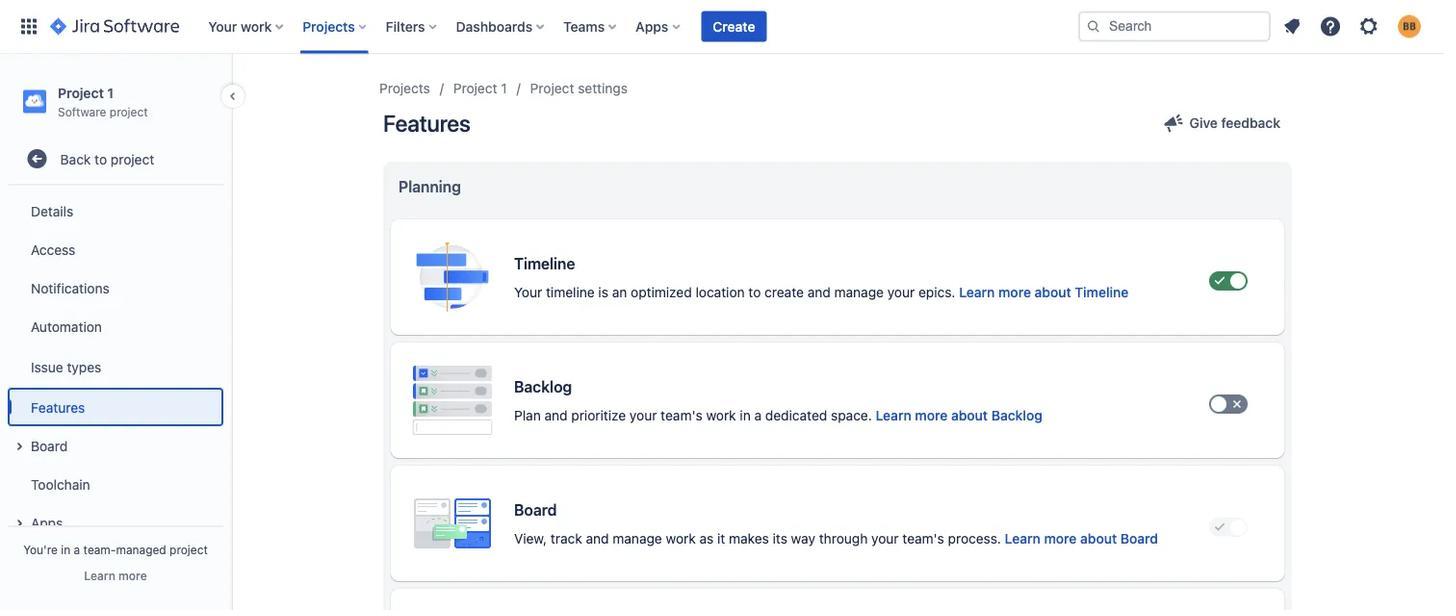 Task type: vqa. For each thing, say whether or not it's contained in the screenshot.
"Project 1" link
yes



Task type: locate. For each thing, give the bounding box(es) containing it.
plan
[[514, 408, 541, 424]]

0 vertical spatial and
[[808, 285, 831, 300]]

project inside project 1 software project
[[110, 105, 148, 118]]

your right through
[[871, 531, 899, 547]]

1 vertical spatial apps
[[31, 515, 63, 531]]

apps up "you're"
[[31, 515, 63, 531]]

0 horizontal spatial projects
[[303, 18, 355, 34]]

1 horizontal spatial and
[[586, 531, 609, 547]]

projects link
[[379, 77, 430, 100]]

work left dedicated at the bottom right of page
[[706, 408, 736, 424]]

more down "managed"
[[119, 569, 147, 583]]

1 horizontal spatial board
[[514, 501, 557, 519]]

prioritize
[[571, 408, 626, 424]]

a left team-
[[74, 543, 80, 557]]

dashboards button
[[450, 11, 552, 42]]

apps button
[[630, 11, 688, 42]]

plan and prioritize your team's work in a dedicated space. learn more about backlog
[[514, 408, 1043, 424]]

project inside project 1 software project
[[58, 85, 104, 101]]

banner
[[0, 0, 1444, 54]]

team's right "prioritize"
[[661, 408, 703, 424]]

project 1
[[453, 80, 507, 96]]

0 vertical spatial timeline
[[514, 255, 575, 273]]

2 vertical spatial work
[[666, 531, 696, 547]]

0 horizontal spatial manage
[[613, 531, 662, 547]]

0 vertical spatial board
[[31, 438, 68, 454]]

through
[[819, 531, 868, 547]]

0 vertical spatial your
[[208, 18, 237, 34]]

help image
[[1319, 15, 1342, 38]]

features
[[383, 110, 470, 137], [31, 399, 85, 415]]

2 horizontal spatial about
[[1080, 531, 1117, 547]]

search image
[[1086, 19, 1101, 34]]

1 horizontal spatial a
[[754, 408, 762, 424]]

0 vertical spatial work
[[241, 18, 272, 34]]

access
[[31, 241, 75, 257]]

learn down team-
[[84, 569, 115, 583]]

0 horizontal spatial a
[[74, 543, 80, 557]]

access link
[[8, 230, 223, 269]]

and
[[808, 285, 831, 300], [544, 408, 568, 424], [586, 531, 609, 547]]

2 horizontal spatial project
[[530, 80, 574, 96]]

primary element
[[12, 0, 1078, 53]]

back to project link
[[8, 140, 223, 178]]

your
[[887, 285, 915, 300], [630, 408, 657, 424], [871, 531, 899, 547]]

0 vertical spatial project
[[110, 105, 148, 118]]

project
[[453, 80, 497, 96], [530, 80, 574, 96], [58, 85, 104, 101]]

projects for 'projects' link at left top
[[379, 80, 430, 96]]

project up software
[[58, 85, 104, 101]]

0 vertical spatial to
[[94, 151, 107, 167]]

manage right create
[[834, 285, 884, 300]]

space.
[[831, 408, 872, 424]]

more
[[999, 285, 1031, 300], [915, 408, 948, 424], [1044, 531, 1077, 547], [119, 569, 147, 583]]

your
[[208, 18, 237, 34], [514, 285, 542, 300]]

expand image
[[8, 435, 31, 458]]

more right epics.
[[999, 285, 1031, 300]]

apps right teams popup button
[[636, 18, 669, 34]]

apps inside button
[[31, 515, 63, 531]]

project down the "dashboards"
[[453, 80, 497, 96]]

0 horizontal spatial team's
[[661, 408, 703, 424]]

0 horizontal spatial project
[[58, 85, 104, 101]]

projects down filters
[[379, 80, 430, 96]]

team's
[[661, 408, 703, 424], [903, 531, 944, 547]]

managed
[[116, 543, 166, 557]]

projects inside dropdown button
[[303, 18, 355, 34]]

1 up back to project
[[107, 85, 114, 101]]

work left 'as'
[[666, 531, 696, 547]]

back to project
[[60, 151, 154, 167]]

project right software
[[110, 105, 148, 118]]

project settings
[[530, 80, 628, 96]]

0 horizontal spatial backlog
[[514, 378, 572, 396]]

1 horizontal spatial 1
[[501, 80, 507, 96]]

1 horizontal spatial backlog
[[991, 408, 1043, 424]]

timeline
[[514, 255, 575, 273], [1075, 285, 1129, 300]]

features down 'projects' link at left top
[[383, 110, 470, 137]]

Search field
[[1078, 11, 1271, 42]]

about
[[1035, 285, 1071, 300], [951, 408, 988, 424], [1080, 531, 1117, 547]]

project right "managed"
[[170, 543, 208, 557]]

0 horizontal spatial to
[[94, 151, 107, 167]]

0 vertical spatial in
[[740, 408, 751, 424]]

2 horizontal spatial board
[[1121, 531, 1158, 547]]

0 horizontal spatial and
[[544, 408, 568, 424]]

appswitcher icon image
[[17, 15, 40, 38]]

your timeline is an optimized location to create and manage your epics. learn more about timeline
[[514, 285, 1129, 300]]

learn more about timeline button
[[959, 283, 1129, 302]]

as
[[700, 531, 714, 547]]

board inside "board" button
[[31, 438, 68, 454]]

your work button
[[202, 11, 291, 42]]

settings
[[578, 80, 628, 96]]

backlog
[[514, 378, 572, 396], [991, 408, 1043, 424]]

0 vertical spatial team's
[[661, 408, 703, 424]]

work left the projects dropdown button
[[241, 18, 272, 34]]

0 horizontal spatial your
[[208, 18, 237, 34]]

your left epics.
[[887, 285, 915, 300]]

1 horizontal spatial apps
[[636, 18, 669, 34]]

1 vertical spatial manage
[[613, 531, 662, 547]]

your for your work
[[208, 18, 237, 34]]

to right 'back'
[[94, 151, 107, 167]]

and right plan
[[544, 408, 568, 424]]

project settings link
[[530, 77, 628, 100]]

project for project settings
[[530, 80, 574, 96]]

your for your timeline is an optimized location to create and manage your epics. learn more about timeline
[[514, 285, 542, 300]]

view, track and manage work as it makes its way through your team's process. learn more about board
[[514, 531, 1158, 547]]

to
[[94, 151, 107, 167], [749, 285, 761, 300]]

in left dedicated at the bottom right of page
[[740, 408, 751, 424]]

to left create
[[749, 285, 761, 300]]

banner containing your work
[[0, 0, 1444, 54]]

project up details link
[[111, 151, 154, 167]]

learn right process.
[[1005, 531, 1041, 547]]

create
[[713, 18, 755, 34]]

create
[[765, 285, 804, 300]]

projects for the projects dropdown button
[[303, 18, 355, 34]]

1 horizontal spatial team's
[[903, 531, 944, 547]]

board button
[[8, 427, 223, 465]]

teams button
[[558, 11, 624, 42]]

0 horizontal spatial timeline
[[514, 255, 575, 273]]

learn more
[[84, 569, 147, 583]]

1 vertical spatial projects
[[379, 80, 430, 96]]

board
[[31, 438, 68, 454], [514, 501, 557, 519], [1121, 531, 1158, 547]]

1 vertical spatial your
[[514, 285, 542, 300]]

1 horizontal spatial features
[[383, 110, 470, 137]]

1
[[501, 80, 507, 96], [107, 85, 114, 101]]

learn right space. at the bottom
[[876, 408, 912, 424]]

you're in a team-managed project
[[23, 543, 208, 557]]

1 horizontal spatial projects
[[379, 80, 430, 96]]

details link
[[8, 192, 223, 230]]

and right the track
[[586, 531, 609, 547]]

in right "you're"
[[61, 543, 71, 557]]

projects
[[303, 18, 355, 34], [379, 80, 430, 96]]

a
[[754, 408, 762, 424], [74, 543, 80, 557]]

1 vertical spatial and
[[544, 408, 568, 424]]

1 vertical spatial board
[[514, 501, 557, 519]]

project 1 link
[[453, 77, 507, 100]]

learn
[[959, 285, 995, 300], [876, 408, 912, 424], [1005, 531, 1041, 547], [84, 569, 115, 583]]

apps
[[636, 18, 669, 34], [31, 515, 63, 531]]

view,
[[514, 531, 547, 547]]

2 vertical spatial board
[[1121, 531, 1158, 547]]

1 vertical spatial timeline
[[1075, 285, 1129, 300]]

back
[[60, 151, 91, 167]]

apps button
[[8, 504, 223, 542]]

manage left 'as'
[[613, 531, 662, 547]]

your inside popup button
[[208, 18, 237, 34]]

more inside button
[[119, 569, 147, 583]]

1 horizontal spatial to
[[749, 285, 761, 300]]

in
[[740, 408, 751, 424], [61, 543, 71, 557]]

2 vertical spatial and
[[586, 531, 609, 547]]

more right process.
[[1044, 531, 1077, 547]]

learn more about backlog button
[[876, 406, 1043, 426]]

0 vertical spatial about
[[1035, 285, 1071, 300]]

1 horizontal spatial about
[[1035, 285, 1071, 300]]

jira software image
[[50, 15, 179, 38], [50, 15, 179, 38]]

1 vertical spatial work
[[706, 408, 736, 424]]

team's left process.
[[903, 531, 944, 547]]

1 vertical spatial features
[[31, 399, 85, 415]]

0 vertical spatial manage
[[834, 285, 884, 300]]

1 horizontal spatial work
[[666, 531, 696, 547]]

1 vertical spatial backlog
[[991, 408, 1043, 424]]

filters
[[386, 18, 425, 34]]

1 horizontal spatial your
[[514, 285, 542, 300]]

manage
[[834, 285, 884, 300], [613, 531, 662, 547]]

0 horizontal spatial about
[[951, 408, 988, 424]]

2 vertical spatial about
[[1080, 531, 1117, 547]]

0 horizontal spatial 1
[[107, 85, 114, 101]]

details
[[31, 203, 73, 219]]

projects left filters
[[303, 18, 355, 34]]

1 vertical spatial team's
[[903, 531, 944, 547]]

automation
[[31, 319, 102, 334]]

1 inside project 1 software project
[[107, 85, 114, 101]]

location
[[696, 285, 745, 300]]

way
[[791, 531, 815, 547]]

a left dedicated at the bottom right of page
[[754, 408, 762, 424]]

0 horizontal spatial features
[[31, 399, 85, 415]]

1 vertical spatial in
[[61, 543, 71, 557]]

project left 'settings'
[[530, 80, 574, 96]]

0 vertical spatial projects
[[303, 18, 355, 34]]

0 horizontal spatial apps
[[31, 515, 63, 531]]

group
[[8, 186, 223, 548]]

1 down dashboards "dropdown button"
[[501, 80, 507, 96]]

your right "prioritize"
[[630, 408, 657, 424]]

and right create
[[808, 285, 831, 300]]

1 vertical spatial project
[[111, 151, 154, 167]]

project
[[110, 105, 148, 118], [111, 151, 154, 167], [170, 543, 208, 557]]

0 horizontal spatial board
[[31, 438, 68, 454]]

project for project 1
[[453, 80, 497, 96]]

1 horizontal spatial project
[[453, 80, 497, 96]]

its
[[773, 531, 788, 547]]

0 vertical spatial apps
[[636, 18, 669, 34]]

0 horizontal spatial in
[[61, 543, 71, 557]]

0 horizontal spatial work
[[241, 18, 272, 34]]

optimized
[[631, 285, 692, 300]]

features down issue types
[[31, 399, 85, 415]]

work
[[241, 18, 272, 34], [706, 408, 736, 424], [666, 531, 696, 547]]

more right space. at the bottom
[[915, 408, 948, 424]]



Task type: describe. For each thing, give the bounding box(es) containing it.
group containing details
[[8, 186, 223, 548]]

0 vertical spatial your
[[887, 285, 915, 300]]

process.
[[948, 531, 1001, 547]]

notifications image
[[1281, 15, 1304, 38]]

makes
[[729, 531, 769, 547]]

to inside back to project link
[[94, 151, 107, 167]]

filters button
[[380, 11, 444, 42]]

toolchain link
[[8, 465, 223, 504]]

1 vertical spatial about
[[951, 408, 988, 424]]

planning
[[399, 178, 461, 196]]

automation link
[[8, 307, 223, 346]]

project 1 software project
[[58, 85, 148, 118]]

1 horizontal spatial manage
[[834, 285, 884, 300]]

is
[[598, 285, 608, 300]]

track
[[551, 531, 582, 547]]

0 vertical spatial features
[[383, 110, 470, 137]]

learn more button
[[84, 568, 147, 583]]

0 vertical spatial backlog
[[514, 378, 572, 396]]

notifications
[[31, 280, 109, 296]]

learn more about board button
[[1005, 530, 1158, 549]]

learn inside button
[[84, 569, 115, 583]]

epics.
[[919, 285, 956, 300]]

projects button
[[297, 11, 374, 42]]

issue types
[[31, 359, 101, 375]]

work inside popup button
[[241, 18, 272, 34]]

settings image
[[1358, 15, 1381, 38]]

1 vertical spatial your
[[630, 408, 657, 424]]

teams
[[563, 18, 605, 34]]

2 vertical spatial project
[[170, 543, 208, 557]]

types
[[67, 359, 101, 375]]

1 horizontal spatial timeline
[[1075, 285, 1129, 300]]

issue
[[31, 359, 63, 375]]

dedicated
[[765, 408, 827, 424]]

2 horizontal spatial work
[[706, 408, 736, 424]]

toolchain
[[31, 476, 90, 492]]

learn right epics.
[[959, 285, 995, 300]]

your profile and settings image
[[1398, 15, 1421, 38]]

apps inside popup button
[[636, 18, 669, 34]]

notifications link
[[8, 269, 223, 307]]

give feedback button
[[1151, 108, 1292, 139]]

1 vertical spatial to
[[749, 285, 761, 300]]

issue types link
[[8, 346, 223, 388]]

1 vertical spatial a
[[74, 543, 80, 557]]

1 for project 1
[[501, 80, 507, 96]]

you're
[[23, 543, 58, 557]]

create button
[[701, 11, 767, 42]]

an
[[612, 285, 627, 300]]

team-
[[83, 543, 116, 557]]

timeline
[[546, 285, 595, 300]]

it
[[717, 531, 725, 547]]

features inside features link
[[31, 399, 85, 415]]

dashboards
[[456, 18, 533, 34]]

features link
[[8, 388, 223, 427]]

expand image
[[8, 512, 31, 536]]

1 for project 1 software project
[[107, 85, 114, 101]]

give
[[1190, 115, 1218, 131]]

2 horizontal spatial and
[[808, 285, 831, 300]]

feedback
[[1221, 115, 1281, 131]]

give feedback
[[1190, 115, 1281, 131]]

2 vertical spatial your
[[871, 531, 899, 547]]

0 vertical spatial a
[[754, 408, 762, 424]]

your work
[[208, 18, 272, 34]]

software
[[58, 105, 106, 118]]

1 horizontal spatial in
[[740, 408, 751, 424]]



